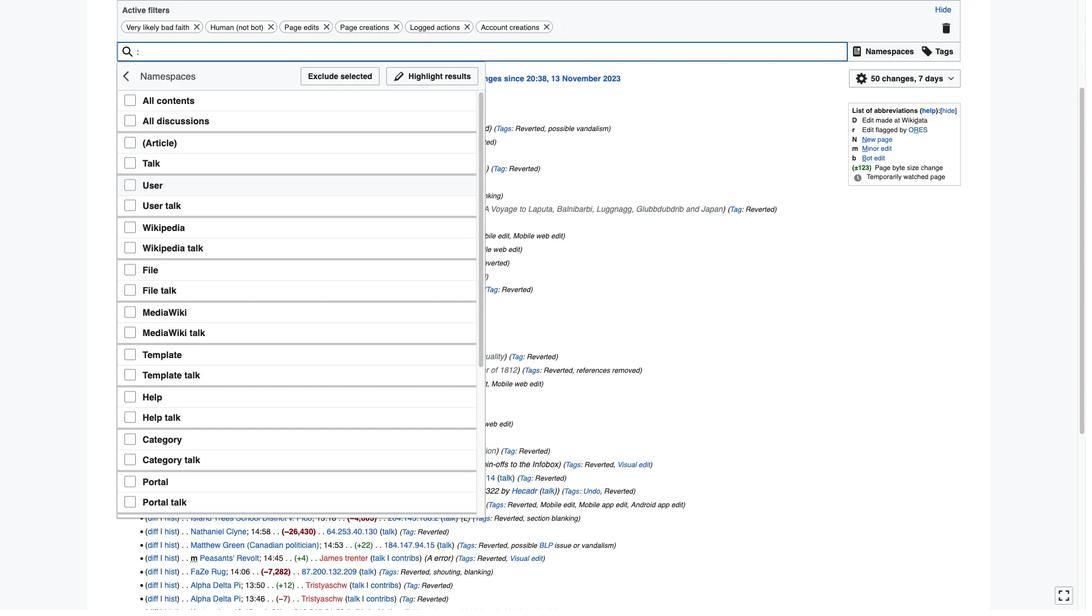 Task type: describe. For each thing, give the bounding box(es) containing it.
+15 ‎
[[250, 447, 269, 456]]

check image for file
[[124, 264, 135, 276]]

‎ (did you know fact.) tag : reverted
[[416, 164, 538, 173]]

0 vertical spatial section
[[426, 178, 448, 187]]

check image for file talk
[[124, 285, 135, 296]]

: inside →‎part iii: a voyage to laputa, balnibarbi, luggnagg, glubbdubdrib and japan ) tag : reverted
[[741, 205, 743, 213]]

page creations
[[340, 23, 389, 31]]

hist link for 8th diff link from the top of the page
[[165, 218, 177, 227]]

george washington's crossing of the delaware river
[[191, 474, 376, 483]]

diff for 3rd diff link from the bottom
[[148, 568, 158, 577]]

hist link for 31th diff link from the top
[[165, 541, 177, 550]]

tag inside "157.185.64.194 talk ‎ tag : reverted"
[[449, 138, 461, 146]]

( for →‎early
[[355, 447, 357, 456]]

haber process link
[[191, 433, 242, 442]]

7 diff link from the top
[[148, 204, 158, 213]]

visual inside ‎ 146.199.212.10 talk ‎ tags : reverted visual edit mobile edit mobile web edit
[[438, 232, 457, 240]]

: inside ‎ 71.89.153.226 talk ‎ (tee hee) tag : reverted
[[416, 151, 418, 160]]

: inside ‎ 207.177.69.18 talk ‎ (it was needed) tags : reverted possible vandalism
[[511, 125, 513, 133]]

contribs for −18,139
[[368, 487, 395, 496]]

34 diff link from the top
[[148, 581, 158, 590]]

hist for 21th diff link from the bottom of the page
[[165, 312, 177, 321]]

11 diff link from the top
[[148, 258, 158, 267]]

−26,430 ‎
[[284, 528, 318, 537]]

hist for tenth diff link from the top of the page
[[165, 245, 177, 254]]

−26
[[414, 474, 428, 483]]

18:19
[[246, 231, 266, 240]]

active
[[122, 5, 146, 14]]

d
[[852, 117, 857, 124]]

check image for help
[[124, 392, 135, 403]]

mobile down 'a'
[[475, 232, 496, 240]]

actions
[[437, 23, 460, 31]]

page for page edits
[[284, 23, 302, 31]]

tag image
[[921, 43, 933, 60]]

category for category talk
[[142, 455, 182, 465]]

tags link down ‎ 92.25.209.101 talk ‎ tag : reverted on the left of page
[[386, 232, 401, 240]]

‎ tag : reverted for +12 ‎
[[401, 581, 450, 590]]

35 diff link from the top
[[148, 595, 158, 604]]

1184938322
[[455, 487, 499, 496]]

14 diff link from the top
[[148, 299, 158, 308]]

‎ (a error) tags : reverted visual edit
[[422, 554, 542, 563]]

hist link for 23th diff link from the bottom
[[165, 285, 177, 294]]

change
[[921, 164, 943, 171]]

(added
[[374, 460, 399, 469]]

diff for 35th diff link from the top
[[148, 595, 158, 604]]

inertia
[[191, 447, 213, 456]]

eukaryote link
[[191, 420, 226, 429]]

section inside ‎ 12.232.160.99 talk ‎ (i hate meth) tags : reverted section blanking
[[449, 192, 472, 200]]

15:43
[[246, 433, 266, 442]]

27 diff link from the top
[[148, 487, 158, 496]]

blanking down know at top
[[450, 178, 477, 187]]

diff for second diff link from the top
[[148, 137, 158, 146]]

1 vertical spatial by
[[501, 487, 509, 496]]

hist link for third diff link from the top of the page
[[165, 151, 177, 160]]

hist for 8th diff link from the top of the page
[[165, 218, 177, 227]]

19 diff link from the top
[[148, 366, 158, 375]]

hist for 25th diff link from the bottom
[[165, 258, 177, 267]]

diff for 31th diff link from the top
[[148, 541, 158, 550]]

check image for all contents
[[124, 95, 135, 106]]

5 diff link from the top
[[148, 178, 158, 187]]

possible inside "‎ 184.147.94.15 talk ‎ tags : reverted possible blp issue or vandalism"
[[511, 542, 537, 550]]

: inside the ‎ (did you know fact.) tag : reverted
[[505, 165, 507, 173]]

of left inertial
[[438, 447, 444, 456]]

of up −18,139 ‎ on the bottom left
[[300, 474, 307, 483]]

16:46
[[231, 406, 250, 415]]

remove 'account creations' image
[[543, 21, 551, 33]]

: inside the ‎ 76.8.240.18 talk ‎ ( →‎name ) tag : reverted
[[388, 300, 390, 308]]

vandalism for reverted
[[581, 542, 613, 550]]

size
[[907, 164, 919, 171]]

assiginack
[[241, 366, 279, 375]]

football
[[274, 124, 299, 133]]

19 hist from the top
[[165, 379, 177, 388]]

optical lattice
[[191, 487, 238, 496]]

diff for 4th diff link from the top of the page
[[148, 164, 158, 173]]

reverted inside the ‎ 76.8.240.18 talk ‎ ( →‎name ) tag : reverted
[[392, 300, 421, 308]]

‎ 173.46.96.186 talk ‎ ( →‎literary career ) tag : reverted
[[298, 272, 486, 281]]

lawson
[[220, 501, 247, 510]]

−2 ‎
[[273, 151, 287, 160]]

hist for 31th diff link from the top
[[165, 541, 177, 550]]

matthew green (canadian politician) link
[[191, 541, 319, 550]]

reverted inside ‎ 105.226.97.178 talk ‎ ( →‎early understanding of inertial motion ) tag : reverted
[[519, 448, 547, 456]]

tags inside 195.224.137.154 talk ‎ tags : reverted visual edit
[[391, 434, 406, 442]]

tags inside ‎ 118.179.97.21 talk ‎ (added text telling you to add spin-offs to the infobox) tags : reverted visual edit
[[565, 461, 580, 469]]

check image for (article)
[[124, 137, 135, 148]]

tags link up ‎ 173.46.96.186 talk ‎ ( →‎literary career ) tag : reverted
[[380, 246, 395, 254]]

diff for 32th diff link
[[148, 554, 158, 563]]

diff for 30th diff link from the bottom of the page
[[148, 191, 158, 200]]

tags up ‎ 204.145.108.2 talk ‎ (l) tags : reverted section blanking
[[488, 501, 503, 510]]

tags inside ‎ 87.200.132.209 talk ‎ tags : reverted shouting blanking
[[381, 569, 396, 577]]

wikipedia for wikipedia
[[142, 223, 185, 233]]

clear all filters image
[[941, 20, 952, 37]]

check image for wikipedia
[[124, 222, 135, 233]]

reverted inside ‎ 145.255.0.83 talk ‎ (fixed typo) tags : reverted mobile edit mobile web edit
[[420, 380, 449, 388]]

−23
[[343, 137, 356, 146]]

+84 ‎
[[279, 231, 298, 240]]

‎ tristyaschw for −7 ‎
[[299, 595, 343, 604]]

boise airport
[[191, 151, 235, 160]]

diff for 21th diff link from the bottom of the page
[[148, 312, 158, 321]]

12 diff link from the top
[[148, 272, 158, 281]]

namespaces inside button
[[866, 47, 914, 56]]

10 diff link from the top
[[148, 245, 158, 254]]

hist for 12th diff link from the bottom of the page
[[165, 447, 177, 456]]

50 changes, 7 days
[[871, 74, 943, 83]]

2 diff link from the top
[[148, 137, 158, 146]]

hist link for 3rd diff link from the bottom
[[165, 568, 177, 577]]

‎ 2a0e:1d40:c02:ea00:3d3d:27e1:adb6:91a6 talk
[[310, 501, 481, 510]]

green
[[223, 541, 245, 550]]

template for template talk
[[142, 370, 182, 381]]

association
[[265, 137, 305, 146]]

hist for 2nd diff link from the bottom of the page
[[165, 581, 177, 590]]

mary
[[224, 231, 242, 240]]

reverted inside ‎ 66.211.219.114 talk ‎ tag : reverted
[[535, 475, 564, 483]]

november inside 'button'
[[562, 74, 601, 83]]

: inside ‎ 216.47.187.54 talk ‎ ( →‎biography ) tag : reverted
[[474, 259, 476, 267]]

−7 ‎
[[279, 595, 293, 604]]

view new changes since 20:38, 13 november 2023
[[432, 74, 621, 83]]

4 check image from the top
[[124, 179, 135, 191]]

hist link for 35th diff link from the top
[[165, 595, 177, 604]]

check image for category
[[124, 434, 135, 445]]

tag inside ‎ 71.89.153.226 talk ‎ (tee hee) tag : reverted
[[405, 151, 416, 160]]

tags inside "‎ 184.147.94.15 talk ‎ tags : reverted possible blp issue or vandalism"
[[459, 542, 474, 550]]

nebraska cornhuskers football
[[191, 124, 299, 133]]

1 vertical spatial +36 ‎
[[285, 501, 304, 510]]

filters list box
[[117, 62, 486, 611]]

check image for talk
[[124, 157, 135, 169]]

human
[[210, 23, 234, 31]]

visual inside ‎ (a error) tags : reverted visual edit
[[510, 555, 529, 563]]

reverted inside ‎ (undid revision 1184938322 by hecadr ( talk )) tags : undo reverted
[[604, 488, 633, 496]]

hist for 35th diff link from the top
[[165, 595, 177, 604]]

tag inside '→‎income and wealth inequality ) tag : reverted'
[[511, 353, 523, 362]]

clyne
[[226, 528, 246, 537]]

remove 'page edits' image
[[323, 21, 331, 33]]

+33 for +33
[[278, 245, 291, 254]]

4 diff link from the top
[[148, 164, 158, 173]]

remove 'page creations' image
[[393, 21, 400, 33]]

hist for 4th diff link from the top of the page
[[165, 164, 177, 173]]

0 vertical spatial you
[[435, 164, 448, 173]]

tags inside ‎ (undid revision 1184938322 by hecadr ( talk )) tags : undo reverted
[[564, 488, 579, 496]]

diff for tenth diff link from the bottom
[[148, 474, 158, 483]]

island trees school district v. pico
[[191, 514, 312, 523]]

hist for 16th diff link
[[165, 326, 177, 335]]

2023 inside 'button'
[[603, 74, 621, 83]]

james trenter link
[[320, 554, 368, 563]]

all for all discussions
[[142, 116, 154, 126]]

6 diff link from the top
[[148, 191, 158, 200]]

18:05
[[276, 258, 296, 267]]

2a0e:1d40:c02:ea00:3d3d:27e1:adb6:91a6
[[312, 501, 464, 510]]

of right 'war'
[[491, 366, 497, 375]]

hist link for 14th diff link from the bottom
[[165, 420, 177, 429]]

−4,605
[[350, 514, 374, 523]]

edit inside 'edit flagged by o r es n n ew page m m inor edit b'
[[881, 145, 892, 153]]

: inside ‎ 145.255.0.83 talk ‎ (fixed typo) tags : reverted mobile edit mobile web edit
[[416, 380, 418, 388]]

1 app from the left
[[602, 501, 613, 510]]

‎ (undid revision 1184938322 by hecadr ( talk )) tags : undo reverted
[[398, 487, 633, 496]]

hist for 35th diff link from the bottom
[[165, 124, 177, 133]]

‎ 204.145.108.2 talk ‎ (l) tags : reverted section blanking
[[386, 514, 578, 523]]

diff for fifth diff link
[[148, 178, 158, 187]]

mobile down the ‎ 142.47.234.254 talk ‎ ( →‎after the war of 1812 ) tags : reverted references removed
[[491, 380, 512, 388]]

since
[[504, 74, 524, 83]]

tristyaschw link for −7 ‎
[[301, 595, 343, 604]]

mobile down laputa,
[[513, 232, 534, 240]]

tags link right (l)
[[475, 515, 490, 523]]

issue
[[554, 542, 571, 550]]

204.145.108.2
[[388, 514, 439, 523]]

+12 ‎ for ‎ tristyaschw
[[279, 581, 297, 590]]

1 n from the left
[[852, 136, 857, 143]]

(article)
[[142, 138, 177, 148]]

tristyaschw link for +12 ‎
[[306, 581, 347, 590]]

74.174.146.242
[[291, 420, 346, 429]]

diff for 19th diff link from the top of the page
[[148, 366, 158, 375]]

mobile down →‎after the war of 1812 link
[[453, 380, 474, 388]]

wikipedia for wikipedia talk
[[142, 243, 185, 253]]

50
[[871, 74, 880, 83]]

tag inside the ‎ 76.8.240.18 talk ‎ ( →‎name ) tag : reverted
[[376, 300, 388, 308]]

1 vertical spatial november
[[128, 109, 167, 118]]

luggnagg,
[[596, 204, 634, 213]]

hist link for 13th diff link from the bottom
[[165, 433, 177, 442]]

check image for template
[[124, 349, 135, 360]]

tags inside the ‎ 142.47.234.254 talk ‎ ( →‎after the war of 1812 ) tags : reverted references removed
[[524, 367, 539, 375]]

hide
[[935, 5, 952, 14]]

18 hist link from the top
[[165, 379, 177, 388]]

updates
[[157, 74, 187, 83]]

+15
[[250, 447, 264, 456]]

bad
[[161, 23, 174, 31]]

hist link for 17th diff link
[[165, 339, 177, 348]]

hist link for 25th diff link from the top of the page
[[165, 460, 177, 469]]

of right list
[[866, 107, 872, 115]]

tags inside ‎ 207.177.69.18 talk ‎ (it was needed) tags : reverted possible vandalism
[[496, 125, 511, 133]]

( up ata
[[920, 107, 922, 115]]

−1,493
[[316, 366, 341, 375]]

process
[[214, 433, 242, 442]]

: inside ‎ (a error) tags : reverted visual edit
[[473, 555, 475, 563]]

tags inside ‎ 145.255.0.83 talk ‎ (fixed typo) tags : reverted mobile edit mobile web edit
[[401, 380, 416, 388]]

discussions
[[156, 116, 209, 126]]

tags inside ‎ 74.174.146.242 talk ‎ tags : reverted mobile edit mobile web edit
[[371, 421, 386, 429]]

tag inside ‎ 216.47.187.54 talk ‎ ( →‎biography ) tag : reverted
[[463, 259, 474, 267]]

2 n from the left
[[862, 136, 867, 143]]

reverted inside ‎ 205.209.14.58 talk ‎ (tittle) tags : reverted visual edit
[[403, 407, 432, 415]]

reverted inside ‎ 118.179.97.21 talk ‎ (added text telling you to add spin-offs to the infobox) tags : reverted visual edit
[[584, 461, 613, 469]]

kirby (series)
[[191, 460, 237, 469]]

visual inside 195.224.137.154 talk ‎ tags : reverted visual edit
[[443, 434, 462, 442]]

11 hist from the top
[[165, 272, 177, 281]]

charles lawson link
[[191, 501, 247, 510]]

23 diff link from the top
[[148, 433, 158, 442]]

voyage
[[491, 204, 517, 213]]

creations for page creations
[[359, 23, 389, 31]]

hist for 19th diff link from the top of the page
[[165, 366, 177, 375]]

made
[[876, 117, 893, 124]]

32 diff link from the top
[[148, 554, 158, 563]]

mobile down undo link
[[579, 501, 600, 510]]

18:18
[[244, 245, 264, 254]]

highlight results button
[[386, 67, 478, 85]]

diff for third diff link from the top of the page
[[148, 151, 158, 160]]

live updates
[[139, 74, 187, 83]]

washington's
[[219, 474, 266, 483]]

33 diff link from the top
[[148, 568, 158, 577]]

tag inside ‎ 105.226.97.178 talk ‎ ( →‎early understanding of inertial motion ) tag : reverted
[[503, 448, 515, 456]]

1 horizontal spatial page
[[930, 173, 945, 181]]

check image for help talk
[[124, 412, 135, 423]]

( left ))
[[539, 487, 542, 496]]

boise airport link
[[191, 151, 235, 160]]

0 vertical spatial +36 ‎
[[273, 272, 291, 281]]

105.226.97.178 link
[[278, 447, 333, 456]]

tags link right the 1812
[[524, 367, 539, 375]]

2 app from the left
[[657, 501, 669, 510]]

tags inside ‎ 146.199.212.10 talk ‎ tags : reverted visual edit mobile edit mobile web edit
[[386, 232, 401, 240]]

26 diff link from the top
[[148, 474, 158, 483]]

0 horizontal spatial to
[[454, 460, 461, 469]]

hist for 27th diff link from the bottom
[[165, 231, 177, 240]]

20 diff link from the top
[[148, 393, 158, 402]]

hate
[[355, 191, 370, 200]]

1 horizontal spatial to
[[510, 460, 517, 469]]

reverted inside '→‎income and wealth inequality ) tag : reverted'
[[527, 353, 556, 362]]

reverted inside ‎ 64.253.40.130 talk ‎ tag : reverted
[[417, 528, 446, 537]]

→‎income and wealth inequality ) tag : reverted
[[394, 353, 556, 362]]

very likely bad faith
[[126, 23, 189, 31]]

1 vertical spatial +35 ‎
[[309, 258, 328, 267]]

: inside ‎ 92.25.209.101 talk ‎ tag : reverted
[[425, 219, 427, 227]]

reverted inside ‎ 216.47.187.54 talk ‎ ( →‎biography ) tag : reverted
[[478, 259, 507, 267]]

1 hecadr link from the left
[[318, 487, 344, 496]]

195.224.137.154
[[307, 433, 366, 442]]

check image for category talk
[[124, 454, 135, 466]]

hist for 30th diff link from the top of the page
[[165, 528, 177, 537]]

20 diff from the top
[[148, 379, 158, 388]]

edit inside d edit made at wiki d ata r
[[862, 117, 874, 124]]

infobox)
[[532, 460, 561, 469]]

+12 for ‎ tristyaschw
[[279, 581, 292, 590]]

undo link
[[583, 488, 600, 496]]

reverted inside ‎ 207.177.69.18 talk ‎ (it was needed) tags : reverted possible vandalism
[[515, 125, 544, 133]]

142.47.234.254
[[355, 366, 410, 375]]

blanking inside ‎ 87.200.132.209 talk ‎ tags : reverted shouting blanking
[[464, 569, 491, 577]]

9 diff link from the top
[[148, 231, 158, 240]]

diff for 14th diff link from the bottom
[[148, 420, 158, 429]]

m inside 'edit flagged by o r es n n ew page m m inor edit b'
[[852, 145, 858, 153]]

hist for 9th diff link from the bottom
[[165, 487, 177, 496]]

visual edit link for tags link under ‎ 92.25.209.101 talk ‎ tag : reverted on the left of page
[[438, 232, 471, 240]]

: inside ‎ 118.179.97.21 talk ‎ (added text telling you to add spin-offs to the infobox) tags : reverted visual edit
[[580, 461, 582, 469]]

reverted inside the ‎ (did you know fact.) tag : reverted
[[509, 165, 538, 173]]

(l)
[[461, 514, 470, 523]]

28 diff link from the top
[[148, 501, 158, 510]]

edit inside ‎ 118.179.97.21 talk ‎ (added text telling you to add spin-offs to the infobox) tags : reverted visual edit
[[639, 461, 650, 469]]

: inside 195.224.137.154 talk ‎ tags : reverted visual edit
[[406, 434, 408, 442]]

15 diff link from the top
[[148, 312, 158, 321]]

r
[[852, 126, 855, 134]]

web inside ‎ 74.174.146.242 talk ‎ tags : reverted mobile edit mobile web edit
[[484, 421, 497, 429]]

2 hecadr from the left
[[511, 487, 537, 496]]

22 diff link from the top
[[148, 420, 158, 429]]

18 diff link from the top
[[148, 353, 158, 362]]

diff for 17th diff link
[[148, 339, 158, 348]]

→‎name
[[340, 299, 369, 308]]

diff for 16th diff link from the bottom
[[148, 393, 158, 402]]

reverted inside ‎ 12.232.160.99 talk ‎ (i hate meth) tags : reverted section blanking
[[416, 192, 445, 200]]

+12 ‎ for ‎ 74.174.146.242 talk ‎ tags : reverted mobile edit mobile web edit
[[264, 420, 282, 429]]

tags link up ‎ 204.145.108.2 talk ‎ (l) tags : reverted section blanking
[[488, 501, 503, 510]]

holland tunnel link
[[191, 339, 243, 348]]

(tittle)
[[359, 406, 379, 415]]

30 diff link from the top
[[148, 528, 158, 537]]

reverted inside ‎ 71.89.153.226 talk ‎ (tee hee) tag : reverted
[[420, 151, 449, 160]]

reverted inside →‎part iii: a voyage to laputa, balnibarbi, luggnagg, glubbdubdrib and japan ) tag : reverted
[[745, 205, 774, 213]]

1 diff link from the top
[[148, 124, 158, 133]]

contribs for −7
[[366, 595, 394, 604]]

clock image
[[852, 174, 863, 182]]

tags link up ‎ 74.174.146.242 talk ‎ tags : reverted mobile edit mobile web edit
[[384, 407, 399, 415]]

−7,282 ‎
[[264, 568, 293, 577]]

hist for 17th diff link
[[165, 339, 177, 348]]

−7,282
[[264, 568, 288, 577]]

likely
[[143, 23, 159, 31]]

1 vertical spatial +35
[[309, 258, 323, 267]]

hist link for 4th diff link from the top of the page
[[165, 164, 177, 173]]

nathaniel clyne link
[[191, 528, 246, 537]]

2 horizontal spatial to
[[519, 204, 526, 213]]

error)
[[434, 554, 453, 563]]

1 horizontal spatial the
[[461, 366, 472, 375]]

check image for all discussions
[[124, 115, 135, 126]]

hist for second diff link from the top
[[165, 137, 177, 146]]

+84
[[279, 231, 293, 240]]



Task type: locate. For each thing, give the bounding box(es) containing it.
0 vertical spatial the
[[461, 366, 472, 375]]

know
[[450, 164, 469, 173]]

mobile
[[475, 232, 496, 240], [513, 232, 534, 240], [432, 246, 453, 254], [470, 246, 491, 254], [453, 380, 474, 388], [491, 380, 512, 388], [423, 421, 444, 429], [461, 421, 482, 429], [540, 501, 561, 510], [579, 501, 600, 510]]

alpha for 13:50
[[191, 581, 211, 590]]

possible down 20:38,
[[548, 125, 574, 133]]

to right the offs
[[510, 460, 517, 469]]

user for user talk
[[142, 200, 163, 211]]

( down 173.46.96.186
[[337, 299, 340, 308]]

edit inside ‎ (a error) tags : reverted visual edit
[[531, 555, 542, 563]]

: inside "‎ 184.147.94.15 talk ‎ tags : reverted possible blp issue or vandalism"
[[474, 542, 476, 550]]

hecadr link down ‎ 66.211.219.114 talk ‎ tag : reverted
[[511, 487, 537, 496]]

0 vertical spatial help
[[142, 392, 162, 403]]

0 horizontal spatial page
[[878, 136, 893, 143]]

n up "m"
[[862, 136, 867, 143]]

hist for 14th diff link from the top of the page
[[165, 299, 177, 308]]

1 vertical spatial alpha delta pi
[[191, 595, 241, 604]]

page left edits
[[284, 23, 302, 31]]

1 vertical spatial tristyaschw link
[[301, 595, 343, 604]]

0 vertical spatial user
[[142, 180, 163, 191]]

1 vertical spatial all
[[142, 116, 154, 126]]

ew
[[867, 136, 876, 143]]

0 vertical spatial portal
[[142, 477, 168, 488]]

visual down "‎ 184.147.94.15 talk ‎ tags : reverted possible blp issue or vandalism"
[[510, 555, 529, 563]]

creations left remove 'account creations' image
[[510, 23, 539, 31]]

web inside ‎ 146.199.212.10 talk ‎ tags : reverted visual edit mobile edit mobile web edit
[[536, 232, 549, 240]]

0 vertical spatial possible
[[548, 125, 574, 133]]

you down inertial
[[439, 460, 452, 469]]

file up "file talk" in the top of the page
[[142, 265, 158, 275]]

2 pi from the top
[[234, 595, 241, 604]]

creations for account creations
[[510, 23, 539, 31]]

m for (a error)
[[191, 554, 198, 563]]

: inside ‎ 87.200.132.209 talk ‎ tags : reverted shouting blanking
[[396, 569, 398, 577]]

hist link for 19th diff link from the top of the page
[[165, 366, 177, 375]]

visual up inertial
[[443, 434, 462, 442]]

tristyaschw for −7 ‎
[[301, 595, 343, 604]]

charles lawson
[[191, 501, 247, 510]]

+12 for ‎ 74.174.146.242 talk ‎ tags : reverted mobile edit mobile web edit
[[264, 420, 278, 429]]

1 vertical spatial +12 ‎
[[279, 581, 297, 590]]

32 hist link from the top
[[165, 581, 177, 590]]

0 vertical spatial mediawiki
[[142, 307, 187, 318]]

199.119.28.218 link
[[308, 339, 363, 348]]

blanking inside ‎ 12.232.160.99 talk ‎ (i hate meth) tags : reverted section blanking
[[474, 192, 500, 200]]

es
[[919, 126, 928, 134]]

20 hist link from the top
[[165, 420, 177, 429]]

check image for portal
[[124, 476, 135, 488]]

7 left the "days"
[[919, 74, 923, 83]]

30 hist link from the top
[[165, 554, 177, 563]]

( down '195.224.137.154' "link"
[[355, 447, 357, 456]]

diff for 8th diff link from the top of the page
[[148, 218, 158, 227]]

28 hist from the top
[[165, 514, 177, 523]]

1 vertical spatial the
[[519, 460, 530, 469]]

file for file talk
[[142, 285, 158, 296]]

hist for tenth diff link from the bottom
[[165, 474, 177, 483]]

: inside ‎ (undid revision 1184938322 by hecadr ( talk )) tags : undo reverted
[[579, 488, 581, 496]]

tags down ‎ 92.25.209.101 talk ‎ tag : reverted on the left of page
[[386, 232, 401, 240]]

( up career
[[409, 258, 412, 267]]

32 hist from the top
[[165, 568, 177, 577]]

contribs for +12
[[371, 581, 399, 590]]

34 hist from the top
[[165, 595, 177, 604]]

1 horizontal spatial possible
[[548, 125, 574, 133]]

web inside ‎ 145.255.0.83 talk ‎ (fixed typo) tags : reverted mobile edit mobile web edit
[[514, 380, 527, 388]]

wiki
[[902, 117, 915, 124]]

+4
[[297, 554, 306, 563]]

8 diff link from the top
[[148, 218, 158, 227]]

diff for 14th diff link from the top of the page
[[148, 299, 158, 308]]

+56
[[337, 124, 351, 133]]

2 vertical spatial the
[[309, 474, 320, 483]]

delta for 13:46
[[213, 595, 232, 604]]

20:38,
[[526, 74, 549, 83]]

tag inside ‎ 199.119.28.218 talk ‎ tag : reverted
[[387, 340, 399, 348]]

3 check image from the top
[[124, 242, 135, 254]]

reverted inside "157.185.64.194 talk ‎ tag : reverted"
[[465, 138, 494, 146]]

1 horizontal spatial hecadr link
[[511, 487, 537, 496]]

0 vertical spatial file
[[142, 265, 158, 275]]

page down change at the right of page
[[930, 173, 945, 181]]

hist link for 27th diff link from the bottom
[[165, 231, 177, 240]]

was
[[446, 124, 460, 133]]

november
[[562, 74, 601, 83], [128, 109, 167, 118]]

25 hist from the top
[[165, 474, 177, 483]]

tag inside →‎part iii: a voyage to laputa, balnibarbi, luggnagg, glubbdubdrib and japan ) tag : reverted
[[730, 205, 741, 213]]

146.199.212.10
[[307, 231, 362, 240]]

1 vertical spatial and
[[430, 353, 443, 362]]

14:53
[[324, 541, 343, 550]]

1 edit from the top
[[862, 117, 874, 124]]

tristyaschw for +12 ‎
[[306, 581, 347, 590]]

: inside '→‎income and wealth inequality ) tag : reverted'
[[523, 353, 525, 362]]

1 portal from the top
[[142, 477, 168, 488]]

1 horizontal spatial n
[[862, 136, 867, 143]]

1 vertical spatial +12
[[279, 581, 292, 590]]

+68
[[282, 164, 296, 173]]

reverted inside ‎ 74.174.146.242 talk ‎ tags : reverted mobile edit mobile web edit
[[390, 421, 419, 429]]

typo)
[[379, 379, 396, 388]]

tags right infobox)
[[565, 461, 580, 469]]

by
[[900, 126, 907, 134], [501, 487, 509, 496]]

16 hist link from the top
[[165, 353, 177, 362]]

tags inside ‎ (a error) tags : reverted visual edit
[[458, 555, 473, 563]]

category down help talk
[[142, 435, 182, 445]]

american basketball association 20:32
[[191, 137, 329, 146]]

all up (article)
[[142, 116, 154, 126]]

+33 for +33 ‎
[[275, 460, 289, 469]]

13 down return to main filter menu 'icon'
[[117, 109, 126, 118]]

( for →‎literary
[[373, 272, 375, 281]]

check image
[[124, 95, 135, 106], [124, 137, 135, 148], [124, 157, 135, 169], [124, 179, 135, 191], [124, 200, 135, 211], [124, 285, 135, 296], [124, 307, 135, 318], [124, 349, 135, 360], [124, 476, 135, 488], [124, 497, 135, 508]]

holland
[[191, 339, 217, 348]]

temporarily
[[867, 173, 902, 181]]

1 vertical spatial portal
[[142, 497, 168, 508]]

portal
[[142, 477, 168, 488], [142, 497, 168, 508]]

1 horizontal spatial app
[[657, 501, 669, 510]]

1 vertical spatial section
[[449, 192, 472, 200]]

0 horizontal spatial 7
[[191, 191, 195, 200]]

b
[[852, 155, 856, 162]]

vandalism inside ‎ 207.177.69.18 talk ‎ (it was needed) tags : reverted possible vandalism
[[576, 125, 608, 133]]

: inside ‎ 204.145.108.2 talk ‎ (l) tags : reverted section blanking
[[490, 515, 492, 523]]

1 horizontal spatial page
[[340, 23, 357, 31]]

7 inside 50 changes, 7 days button
[[919, 74, 923, 83]]

mobile up motion
[[461, 421, 482, 429]]

0 vertical spatial page
[[878, 136, 893, 143]]

2 alpha from the top
[[191, 595, 211, 604]]

n down r
[[852, 136, 857, 143]]

1 horizontal spatial 13
[[551, 74, 560, 83]]

charles
[[191, 501, 218, 510]]

Filter changes (use menu or search for filter name) text field
[[117, 42, 848, 62]]

−4,605 ‎
[[350, 514, 379, 523]]

31 hist link from the top
[[165, 568, 177, 577]]

hist for 15th diff link from the bottom
[[165, 406, 177, 415]]

1 vertical spatial +36
[[285, 501, 299, 510]]

1 vertical spatial file
[[142, 285, 158, 296]]

mediawiki for mediawiki
[[142, 307, 187, 318]]

blanking down the tags : reverted mobile edit mobile app edit android app edit
[[551, 515, 578, 523]]

edit inside b ot edit (±123) page byte size change
[[874, 155, 885, 162]]

holland tunnel
[[191, 339, 243, 348]]

diff for 13th diff link from the bottom
[[148, 433, 158, 442]]

18 diff from the top
[[148, 353, 158, 362]]

james
[[320, 554, 343, 563]]

alpha for 13:46
[[191, 595, 211, 604]]

possible left blp
[[511, 542, 537, 550]]

+12 up −7 ‎
[[279, 581, 292, 590]]

16 hist from the top
[[165, 339, 177, 348]]

edit inside ‎ 205.209.14.58 talk ‎ (tittle) tags : reverted visual edit
[[457, 407, 468, 415]]

all contents
[[142, 95, 194, 106]]

pi for 13:46
[[234, 595, 241, 604]]

namespaces inside filters list box
[[140, 71, 196, 82]]

12 hist link from the top
[[165, 299, 177, 308]]

: inside ‎ 64.253.40.130 talk ‎ tag : reverted
[[413, 528, 415, 537]]

0 vertical spatial 13
[[551, 74, 560, 83]]

19:59
[[249, 164, 269, 173]]

meningitis link
[[191, 406, 226, 415]]

0 vertical spatial alpha
[[191, 581, 211, 590]]

1 vertical spatial ‎ tristyaschw
[[299, 595, 343, 604]]

0 vertical spatial november
[[562, 74, 601, 83]]

help down template talk
[[142, 413, 162, 423]]

31 diff link from the top
[[148, 541, 158, 550]]

29 diff link from the top
[[148, 514, 158, 523]]

2 diff from the top
[[148, 137, 158, 146]]

diff for 16th diff link
[[148, 326, 158, 335]]

account
[[481, 23, 508, 31]]

visual edit link down blp
[[510, 555, 542, 563]]

tags inside ‎ 204.145.108.2 talk ‎ (l) tags : reverted section blanking
[[475, 515, 490, 523]]

27 hist from the top
[[165, 501, 177, 510]]

1 vertical spatial 7
[[191, 191, 195, 200]]

1 horizontal spatial by
[[900, 126, 907, 134]]

visual edit link for tags link right of infobox)
[[617, 461, 650, 469]]

5 hist from the top
[[165, 191, 177, 200]]

tags down 184.147.94.15
[[381, 569, 396, 577]]

tags up ‎ 173.46.96.186 talk ‎ ( →‎literary career ) tag : reverted
[[380, 246, 395, 254]]

11 hist link from the top
[[165, 285, 177, 294]]

visual inside ‎ 118.179.97.21 talk ‎ (added text telling you to add spin-offs to the infobox) tags : reverted visual edit
[[617, 461, 637, 469]]

25 diff link from the top
[[148, 460, 158, 469]]

1 alpha delta pi link from the top
[[191, 581, 241, 590]]

26 diff from the top
[[148, 460, 158, 469]]

tags inside button
[[936, 47, 953, 56]]

pi for 13:50
[[234, 581, 241, 590]]

fullscreen image
[[1058, 591, 1070, 602]]

diff for 35th diff link from the bottom
[[148, 124, 158, 133]]

1 vertical spatial ‎ tag : reverted
[[397, 595, 446, 604]]

1 horizontal spatial 7
[[919, 74, 923, 83]]

−18,139
[[276, 487, 305, 496]]

creations
[[359, 23, 389, 31], [510, 23, 539, 31]]

results
[[445, 72, 471, 81]]

))
[[554, 487, 559, 496]]

33 hist from the top
[[165, 581, 177, 590]]

→‎early
[[357, 447, 383, 456]]

template up template talk
[[142, 350, 182, 360]]

10 diff from the top
[[148, 245, 158, 254]]

25 hist link from the top
[[165, 487, 177, 496]]

mobile up →‎biography link
[[432, 246, 453, 254]]

1 vertical spatial +33
[[275, 460, 289, 469]]

portal for portal talk
[[142, 497, 168, 508]]

by down ‎ 66.211.219.114 talk ‎ tag : reverted
[[501, 487, 509, 496]]

active filters
[[122, 5, 170, 14]]

105.226.97.178
[[278, 447, 333, 456]]

12.232.160.99 link
[[275, 191, 326, 200]]

‎ 205.209.14.58 talk ‎ (tittle) tags : reverted visual edit
[[285, 406, 468, 415]]

15:27
[[243, 487, 262, 496]]

tags down ‎ 205.209.14.58 talk ‎ (tittle) tags : reverted visual edit
[[371, 421, 386, 429]]

1 vertical spatial edit
[[862, 126, 874, 134]]

6 hist link from the top
[[165, 204, 177, 213]]

0 vertical spatial ‎ tristyaschw
[[304, 581, 347, 590]]

m for (did you know fact.)
[[191, 164, 198, 173]]

eukaryote
[[191, 420, 226, 429]]

hist link for 14th diff link from the top of the page
[[165, 299, 177, 308]]

tags link right typo)
[[401, 380, 416, 388]]

page inside b ot edit (±123) page byte size change
[[875, 164, 891, 171]]

hecadr down ‎ 66.211.219.114 talk ‎ tag : reverted
[[511, 487, 537, 496]]

tags link right needed)
[[496, 125, 511, 133]]

14 hist link from the top
[[165, 326, 177, 335]]

file down "wikipedia talk"
[[142, 285, 158, 296]]

1 hecadr from the left
[[318, 487, 344, 496]]

mediawiki left nicholas
[[142, 328, 187, 338]]

diff for 29th diff link from the top
[[148, 514, 158, 523]]

mobile up →‎early understanding of inertial motion link
[[423, 421, 444, 429]]

0 horizontal spatial the
[[309, 474, 320, 483]]

‎ 199.119.28.218 talk ‎ tag : reverted
[[306, 339, 432, 348]]

visual up android
[[617, 461, 637, 469]]

(i
[[348, 191, 353, 200]]

nathaniel
[[191, 528, 224, 537]]

24 hist from the top
[[165, 460, 177, 469]]

faze
[[191, 568, 209, 577]]

+68 ‎
[[282, 164, 300, 173]]

tag inside ‎ 66.211.219.114 talk ‎ tag : reverted
[[519, 475, 531, 483]]

7 check image from the top
[[124, 307, 135, 318]]

0 vertical spatial +12
[[264, 420, 278, 429]]

tag inside the ‎ (did you know fact.) tag : reverted
[[493, 165, 505, 173]]

2 vertical spatial m
[[191, 554, 198, 563]]

1 horizontal spatial hecadr
[[511, 487, 537, 496]]

reverted inside ‎ 199.119.28.218 talk ‎ tag : reverted
[[403, 340, 432, 348]]

tags link right ))
[[564, 488, 579, 496]]

21 diff link from the top
[[148, 406, 158, 415]]

36 diff from the top
[[148, 595, 158, 604]]

9 check image from the top
[[124, 434, 135, 445]]

‎ 64.253.40.130 talk ‎ tag : reverted
[[325, 528, 446, 537]]

0 vertical spatial 7
[[919, 74, 923, 83]]

92.25.209.101
[[338, 218, 389, 227]]

page for page creations
[[340, 23, 357, 31]]

you right (did
[[435, 164, 448, 173]]

1 vertical spatial 13
[[117, 109, 126, 118]]

japan
[[701, 204, 723, 213]]

0 vertical spatial 2023
[[603, 74, 621, 83]]

wikipedia
[[142, 223, 185, 233], [142, 243, 185, 253]]

8 check image from the top
[[124, 412, 135, 423]]

1 horizontal spatial section
[[449, 192, 472, 200]]

diff for 18th diff link from the bottom
[[148, 353, 158, 362]]

alpha delta pi for 13:50
[[191, 581, 241, 590]]

hist link for 9th diff link from the bottom
[[165, 487, 177, 496]]

0 vertical spatial +12 ‎
[[264, 420, 282, 429]]

reverted inside ‎ 92.25.209.101 talk ‎ tag : reverted
[[429, 219, 458, 227]]

+35 up 173.46.96.186
[[309, 258, 323, 267]]

file talk
[[142, 285, 176, 296]]

tags right tag icon
[[936, 47, 953, 56]]

0 horizontal spatial +12
[[264, 420, 278, 429]]

‎ 12.232.160.99 talk ‎ (i hate meth) tags : reverted section blanking
[[273, 191, 500, 200]]

exclude
[[308, 72, 338, 81]]

9 diff from the top
[[148, 231, 158, 240]]

web down laputa,
[[536, 232, 549, 240]]

207.177.69.18 link
[[364, 124, 415, 133]]

−26,329 ‎
[[233, 191, 267, 200]]

3 diff link from the top
[[148, 151, 158, 160]]

hist for 29th diff link from the top
[[165, 514, 177, 523]]

help talk
[[142, 413, 180, 423]]

2 hist link from the top
[[165, 137, 177, 146]]

hist link for 15th diff link from the bottom
[[165, 406, 177, 415]]

1 check image from the top
[[124, 115, 135, 126]]

2 horizontal spatial the
[[519, 460, 530, 469]]

1 diff from the top
[[148, 124, 158, 133]]

13:46
[[245, 595, 265, 604]]

30 diff from the top
[[148, 514, 158, 523]]

ernst haeckel link
[[191, 245, 240, 254]]

‎ tristyaschw for +12 ‎
[[304, 581, 347, 590]]

1 vertical spatial 2023
[[169, 109, 186, 118]]

remove 'human (not bot)' image
[[267, 21, 275, 33]]

: inside ‎ 105.226.97.178 talk ‎ ( →‎early understanding of inertial motion ) tag : reverted
[[515, 448, 517, 456]]

: inside ‎ 66.211.219.114 talk ‎ tag : reverted
[[531, 475, 533, 483]]

16 diff from the top
[[148, 326, 158, 335]]

diff for 2nd diff link from the bottom of the page
[[148, 581, 158, 590]]

tags link down 184.147.94.15
[[381, 569, 396, 577]]

32 diff from the top
[[148, 541, 158, 550]]

24 diff link from the top
[[148, 447, 158, 456]]

0 horizontal spatial possible
[[511, 542, 537, 550]]

0 horizontal spatial by
[[501, 487, 509, 496]]

7 diff from the top
[[148, 204, 158, 213]]

1 vertical spatial you
[[439, 460, 452, 469]]

2 file from the top
[[142, 285, 158, 296]]

0 vertical spatial delta
[[213, 581, 232, 590]]

edit inside 195.224.137.154 talk ‎ tags : reverted visual edit
[[464, 434, 476, 442]]

1 vertical spatial category
[[142, 455, 182, 465]]

optical
[[191, 487, 215, 496]]

edit right d
[[862, 117, 874, 124]]

+35 up 146.199.212.10 link
[[311, 218, 325, 227]]

diff for 23th diff link from the bottom
[[148, 285, 158, 294]]

204.145.108.2 link
[[388, 514, 439, 523]]

0 vertical spatial +33
[[278, 245, 291, 254]]

william stuart-houston 18:05
[[191, 258, 296, 267]]

tags right needed)
[[496, 125, 511, 133]]

17 diff link from the top
[[148, 339, 158, 348]]

+33 up 'crossing'
[[275, 460, 289, 469]]

2 horizontal spatial page
[[875, 164, 891, 171]]

tag inside ‎ 64.253.40.130 talk ‎ tag : reverted
[[402, 528, 413, 537]]

blanking inside ‎ 204.145.108.2 talk ‎ (l) tags : reverted section blanking
[[551, 515, 578, 523]]

help for help
[[142, 392, 162, 403]]

16 diff link from the top
[[148, 326, 158, 335]]

1 vertical spatial user
[[142, 200, 163, 211]]

19 hist link from the top
[[165, 406, 177, 415]]

diff for 15th diff link from the bottom
[[148, 406, 158, 415]]

0 vertical spatial tristyaschw
[[306, 581, 347, 590]]

edit inside 'edit flagged by o r es n n ew page m m inor edit b'
[[862, 126, 874, 134]]

tags inside ‎ 205.209.14.58 talk ‎ (tittle) tags : reverted visual edit
[[384, 407, 399, 415]]

( for →‎biography
[[409, 258, 412, 267]]

reverted inside ‎ 87.200.132.209 talk ‎ tags : reverted shouting blanking
[[400, 569, 429, 577]]

edit
[[862, 117, 874, 124], [862, 126, 874, 134]]

edit up ew
[[862, 126, 874, 134]]

0 vertical spatial category
[[142, 435, 182, 445]]

1 horizontal spatial november
[[562, 74, 601, 83]]

pico
[[297, 514, 312, 523]]

live
[[139, 74, 155, 83]]

0 vertical spatial by
[[900, 126, 907, 134]]

7 left 19:34
[[191, 191, 195, 200]]

1 vertical spatial namespaces
[[140, 71, 196, 82]]

visual inside ‎ 205.209.14.58 talk ‎ (tittle) tags : reverted visual edit
[[436, 407, 455, 415]]

contribs link for −18,139
[[368, 487, 395, 496]]

diff for 9th diff link from the bottom
[[148, 487, 158, 496]]

stuart-
[[218, 258, 242, 267]]

29 hist link from the top
[[165, 541, 177, 550]]

0 vertical spatial tristyaschw link
[[306, 581, 347, 590]]

1 horizontal spatial +12
[[279, 581, 292, 590]]

vandalism inside "‎ 184.147.94.15 talk ‎ tags : reverted possible blp issue or vandalism"
[[581, 542, 613, 550]]

−2
[[273, 151, 282, 160]]

mobile down iii:
[[470, 246, 491, 254]]

section down (did
[[426, 178, 448, 187]]

hist link for tenth diff link from the bottom
[[165, 474, 177, 483]]

13 inside view new changes since 20:38, 13 november 2023 'button'
[[551, 74, 560, 83]]

help up help talk
[[142, 392, 162, 403]]

section up blp
[[527, 515, 549, 523]]

hist for 23th diff link from the bottom
[[165, 285, 177, 294]]

remove 'logged actions' image
[[463, 21, 471, 33]]

0 horizontal spatial hecadr link
[[318, 487, 344, 496]]

possible inside ‎ 207.177.69.18 talk ‎ (it was needed) tags : reverted possible vandalism
[[548, 125, 574, 133]]

and up →‎after
[[430, 353, 443, 362]]

tags inside ‎ 12.232.160.99 talk ‎ (i hate meth) tags : reverted section blanking
[[397, 192, 413, 200]]

0 horizontal spatial n
[[852, 136, 857, 143]]

2 hecadr link from the left
[[511, 487, 537, 496]]

205.209.14.58
[[287, 406, 337, 415]]

tag inside ‎ 92.25.209.101 talk ‎ tag : reverted
[[413, 219, 425, 227]]

mobile down ))
[[540, 501, 561, 510]]

pi left 13:46
[[234, 595, 241, 604]]

−26 ‎
[[414, 474, 432, 483]]

all for all contents
[[142, 95, 154, 106]]

settings image
[[856, 70, 867, 87]]

1 delta from the top
[[213, 581, 232, 590]]

william stuart-houston link
[[191, 258, 272, 267]]

reverted inside ‎ 146.199.212.10 talk ‎ tags : reverted visual edit mobile edit mobile web edit
[[405, 232, 434, 240]]

1 vertical spatial template
[[142, 370, 182, 381]]

7
[[919, 74, 923, 83], [191, 191, 195, 200]]

portal up portal talk
[[142, 477, 168, 488]]

19:34
[[199, 191, 219, 200]]

hist for third diff link from the top of the page
[[165, 151, 177, 160]]

0 horizontal spatial and
[[430, 353, 443, 362]]

4 hist from the top
[[165, 164, 177, 173]]

web down the voyage
[[493, 246, 506, 254]]

help for help talk
[[142, 413, 162, 423]]

81.101.16.101 link
[[305, 245, 355, 254]]

visual
[[438, 232, 457, 240], [436, 407, 455, 415], [443, 434, 462, 442], [617, 461, 637, 469], [510, 555, 529, 563]]

creations left remove 'page creations' 'icon'
[[359, 23, 389, 31]]

: inside "157.185.64.194 talk ‎ tag : reverted"
[[461, 138, 463, 146]]

13 november 2023
[[117, 109, 186, 118]]

0 horizontal spatial hecadr
[[318, 487, 344, 496]]

: inside the ‎ 142.47.234.254 talk ‎ ( →‎after the war of 1812 ) tags : reverted references removed
[[539, 367, 541, 375]]

and
[[686, 204, 699, 213], [430, 353, 443, 362]]

( for →‎after
[[432, 366, 434, 375]]

0 vertical spatial +35 ‎
[[311, 218, 329, 227]]

check image for portal talk
[[124, 497, 135, 508]]

7 check image from the top
[[124, 392, 135, 403]]

+36 ‎ down "18:05"
[[273, 272, 291, 281]]

14 diff from the top
[[148, 299, 158, 308]]

1 horizontal spatial 2023
[[603, 74, 621, 83]]

laputa,
[[528, 204, 554, 213]]

2 category from the top
[[142, 455, 182, 465]]

tristyaschw
[[306, 581, 347, 590], [301, 595, 343, 604]]

check image
[[124, 115, 135, 126], [124, 222, 135, 233], [124, 242, 135, 254], [124, 264, 135, 276], [124, 327, 135, 338], [124, 370, 135, 381], [124, 392, 135, 403], [124, 412, 135, 423], [124, 434, 135, 445], [124, 454, 135, 466]]

14:45
[[263, 554, 283, 563]]

27 diff from the top
[[148, 474, 158, 483]]

of
[[866, 107, 872, 115], [491, 366, 497, 375], [438, 447, 444, 456], [300, 474, 307, 483]]

1 vertical spatial vandalism
[[581, 542, 613, 550]]

hist link for 30th diff link from the bottom of the page
[[165, 191, 177, 200]]

0 vertical spatial pi
[[234, 581, 241, 590]]

highlight image
[[393, 68, 404, 85]]

3 diff from the top
[[148, 151, 158, 160]]

by left the o
[[900, 126, 907, 134]]

hist for 30th diff link from the bottom of the page
[[165, 191, 177, 200]]

+12 down +2 ‎
[[264, 420, 278, 429]]

hist for 13th diff link from the bottom
[[165, 433, 177, 442]]

1 file from the top
[[142, 265, 158, 275]]

check image for wikipedia talk
[[124, 242, 135, 254]]

0 vertical spatial +36
[[273, 272, 286, 281]]

hist for 3rd diff link from the bottom
[[165, 568, 177, 577]]

28 diff from the top
[[148, 487, 158, 496]]

5 diff from the top
[[148, 178, 158, 187]]

0 vertical spatial vandalism
[[576, 125, 608, 133]]

wikipedia down 'user talk'
[[142, 223, 185, 233]]

1 help from the top
[[142, 392, 162, 403]]

1 horizontal spatial creations
[[510, 23, 539, 31]]

section up →‎part
[[449, 192, 472, 200]]

22 diff from the top
[[148, 406, 158, 415]]

31 hist from the top
[[165, 554, 177, 563]]

21 hist link from the top
[[165, 433, 177, 442]]

+33 ‎
[[275, 460, 293, 469]]

article image
[[851, 43, 863, 60]]

reverted inside "‎ 184.147.94.15 talk ‎ tags : reverted possible blp issue or vandalism"
[[478, 542, 507, 550]]

5 hist link from the top
[[165, 191, 177, 200]]

13 diff link from the top
[[148, 285, 158, 294]]

visual down →‎after
[[436, 407, 455, 415]]

: inside ‎ 12.232.160.99 talk ‎ (i hate meth) tags : reverted section blanking
[[413, 192, 415, 200]]

tags link right infobox)
[[565, 461, 580, 469]]

2 template from the top
[[142, 370, 182, 381]]

tags link up ‎ (a error) tags : reverted visual edit
[[459, 542, 474, 550]]

remove 'very likely bad faith' image
[[193, 21, 201, 33]]

0 horizontal spatial namespaces
[[140, 71, 196, 82]]

0 horizontal spatial 2023
[[169, 109, 186, 118]]

1 vertical spatial pi
[[234, 595, 241, 604]]

glubbdubdrib
[[636, 204, 683, 213]]

visual up tags reverted mobile edit mobile web edit
[[438, 232, 457, 240]]

and left japan
[[686, 204, 699, 213]]

12 diff from the top
[[148, 272, 158, 281]]

+33 up "18:05"
[[278, 245, 291, 254]]

0 horizontal spatial november
[[128, 109, 167, 118]]

: inside ‎ 146.199.212.10 talk ‎ tags : reverted visual edit mobile edit mobile web edit
[[401, 232, 403, 240]]

diff for 30th diff link from the top of the page
[[148, 528, 158, 537]]

):
[[936, 107, 940, 115]]

: inside ‎ 173.46.96.186 talk ‎ ( →‎literary career ) tag : reverted
[[453, 273, 455, 281]]

2 mediawiki from the top
[[142, 328, 187, 338]]

0 vertical spatial and
[[686, 204, 699, 213]]

template left the life
[[142, 370, 182, 381]]

15 hist from the top
[[165, 326, 177, 335]]

visual edit link up inertial
[[436, 407, 468, 415]]

m up faze
[[191, 554, 198, 563]]

hist link for 35th diff link from the bottom
[[165, 124, 177, 133]]

1 alpha from the top
[[191, 581, 211, 590]]

pi down 14:06
[[234, 581, 241, 590]]

hist link for 2nd diff link from the bottom of the page
[[165, 581, 177, 590]]

return to main filter menu image
[[121, 68, 132, 85]]

tags link right error)
[[458, 555, 473, 563]]

thomas john barnardo
[[191, 218, 273, 227]]

2 user from the top
[[142, 200, 163, 211]]

blanking down ‎ (a error) tags : reverted visual edit
[[464, 569, 491, 577]]

2 vertical spatial section
[[527, 515, 549, 523]]

2 all from the top
[[142, 116, 154, 126]]

portal talk
[[142, 497, 186, 508]]

reverted inside ‎ (a error) tags : reverted visual edit
[[477, 555, 506, 563]]

understanding
[[385, 447, 436, 456]]

2 horizontal spatial section
[[527, 515, 549, 523]]

26 hist from the top
[[165, 487, 177, 496]]

hist for 32th diff link
[[165, 554, 177, 563]]

category left kirby
[[142, 455, 182, 465]]

34 diff from the top
[[148, 568, 158, 577]]

0 vertical spatial namespaces
[[866, 47, 914, 56]]

undo
[[583, 488, 600, 496]]

visual edit link
[[438, 232, 471, 240], [436, 407, 468, 415], [617, 461, 650, 469], [510, 555, 542, 563]]

diff for 27th diff link from the bottom
[[148, 231, 158, 240]]

page inside 'edit flagged by o r es n n ew page m m inor edit b'
[[878, 136, 893, 143]]

30 hist from the top
[[165, 541, 177, 550]]

1 vertical spatial page
[[930, 173, 945, 181]]

tags right typo)
[[401, 380, 416, 388]]

hist link for 28th diff link
[[165, 501, 177, 510]]

3 check image from the top
[[124, 157, 135, 169]]

0 vertical spatial all
[[142, 95, 154, 106]]

8 hist from the top
[[165, 231, 177, 240]]

reverted inside ‎ 173.46.96.186 talk ‎ ( →‎literary career ) tag : reverted
[[457, 273, 486, 281]]

namespaces button
[[848, 43, 918, 61]]

reverted inside the ‎ 142.47.234.254 talk ‎ ( →‎after the war of 1812 ) tags : reverted references removed
[[543, 367, 572, 375]]

user talk
[[142, 200, 181, 211]]

the down the 118.179.97.21
[[309, 474, 320, 483]]

reverted inside 195.224.137.154 talk ‎ tags : reverted visual edit
[[410, 434, 439, 442]]

tags link right meth)
[[397, 192, 413, 200]]

shouting
[[433, 569, 460, 577]]

0 vertical spatial wikipedia
[[142, 223, 185, 233]]

by inside 'edit flagged by o r es n n ew page m m inor edit b'
[[900, 126, 907, 134]]

namespaces up the changes,
[[866, 47, 914, 56]]

hist link for tenth diff link from the top of the page
[[165, 245, 177, 254]]

0 vertical spatial +35
[[311, 218, 325, 227]]

0 horizontal spatial page
[[284, 23, 302, 31]]

section inside ‎ 204.145.108.2 talk ‎ (l) tags : reverted section blanking
[[527, 515, 549, 523]]

flagged
[[876, 126, 898, 134]]

tags down ‎ 74.174.146.242 talk ‎ tags : reverted mobile edit mobile web edit
[[391, 434, 406, 442]]

hist for 29th diff link from the bottom of the page
[[165, 204, 177, 213]]

16:04
[[231, 420, 250, 429]]

1 alpha delta pi from the top
[[191, 581, 241, 590]]

wealth
[[445, 353, 468, 362]]

11 diff from the top
[[148, 258, 158, 267]]

diff for tenth diff link from the top of the page
[[148, 245, 158, 254]]

kirby (series) link
[[191, 460, 237, 469]]

: inside ‎ 199.119.28.218 talk ‎ tag : reverted
[[399, 340, 401, 348]]

tags link down ‎ 205.209.14.58 talk ‎ (tittle) tags : reverted visual edit
[[371, 421, 386, 429]]

+36 down "18:05"
[[273, 272, 286, 281]]

hist link for 18th diff link from the bottom
[[165, 353, 177, 362]]

alpha delta pi link for 13:50
[[191, 581, 241, 590]]

‎ 184.147.94.15 talk ‎ tags : reverted possible blp issue or vandalism
[[382, 541, 613, 550]]

1 vertical spatial alpha delta pi link
[[191, 595, 241, 604]]

1 vertical spatial delta
[[213, 595, 232, 604]]



Task type: vqa. For each thing, say whether or not it's contained in the screenshot.


